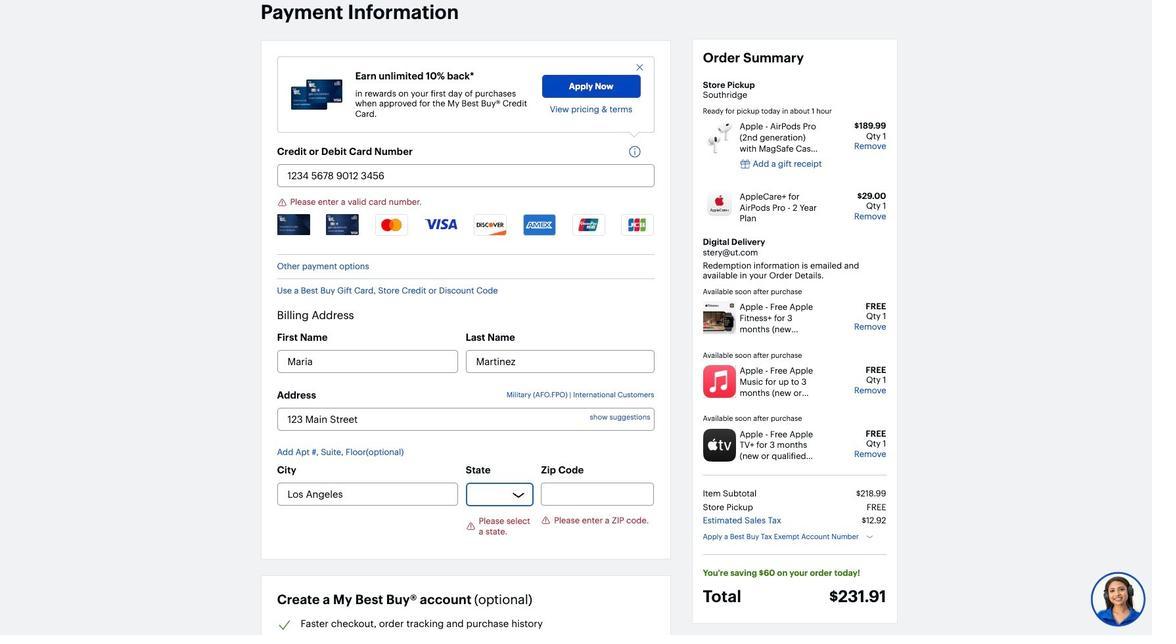Task type: locate. For each thing, give the bounding box(es) containing it.
1 horizontal spatial my best buy card image
[[326, 214, 359, 235]]

my best buy card image
[[277, 214, 310, 235], [326, 214, 359, 235]]

best buy help human beacon image
[[1090, 572, 1146, 628]]

close image
[[635, 62, 645, 72]]

list
[[277, 214, 655, 248]]

discover image
[[474, 214, 507, 236]]

None text field
[[277, 165, 655, 188], [466, 351, 655, 374], [277, 165, 655, 188], [466, 351, 655, 374]]

visa image
[[425, 214, 458, 231]]

0 horizontal spatial error image
[[466, 522, 476, 532]]

amex image
[[523, 214, 556, 236]]

error image
[[541, 516, 551, 526], [466, 522, 476, 532]]

2 my best buy card image from the left
[[326, 214, 359, 235]]

my best buy card image left mastercard image
[[326, 214, 359, 235]]

my best buy card image down error image
[[277, 214, 310, 235]]

None field
[[277, 409, 655, 432]]

error image
[[277, 198, 287, 208]]

1 my best buy card image from the left
[[277, 214, 310, 235]]

None text field
[[277, 351, 458, 374], [277, 483, 458, 506], [541, 483, 654, 506], [277, 351, 458, 374], [277, 483, 458, 506], [541, 483, 654, 506]]

0 horizontal spatial my best buy card image
[[277, 214, 310, 235]]

union pay image
[[572, 214, 605, 236]]

1 horizontal spatial error image
[[541, 516, 551, 526]]



Task type: vqa. For each thing, say whether or not it's contained in the screenshot.
the right MY BEST BUY CARD image
yes



Task type: describe. For each thing, give the bounding box(es) containing it.
my best buy credit card image
[[291, 80, 342, 110]]

information image
[[628, 146, 648, 159]]

mastercard image
[[376, 214, 408, 236]]

jcb image
[[622, 214, 654, 236]]



